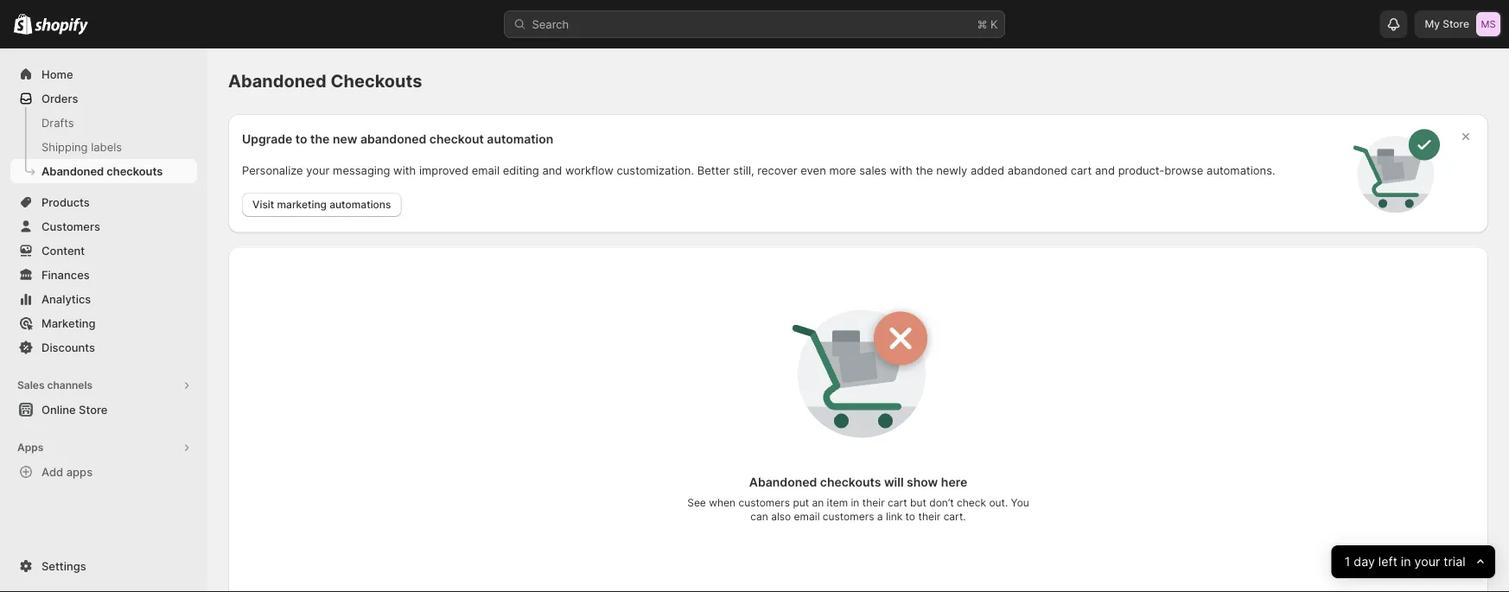 Task type: vqa. For each thing, say whether or not it's contained in the screenshot.
top Store
yes



Task type: locate. For each thing, give the bounding box(es) containing it.
customers up can
[[739, 496, 790, 509]]

to down but
[[905, 510, 915, 523]]

0 vertical spatial checkouts
[[107, 164, 163, 178]]

marketing
[[41, 316, 96, 330]]

⌘
[[977, 17, 987, 31]]

online
[[41, 403, 76, 416]]

store right my
[[1443, 18, 1469, 30]]

abandoned up 'put'
[[749, 475, 817, 489]]

products
[[41, 195, 90, 209]]

1 horizontal spatial your
[[1415, 554, 1441, 569]]

1 horizontal spatial checkouts
[[820, 475, 881, 489]]

in inside abandoned checkouts will show here see when customers put an item in their cart but don't check out. you can also email customers a link to their cart.
[[851, 496, 860, 509]]

store inside button
[[79, 403, 108, 416]]

products link
[[10, 190, 197, 214]]

settings
[[41, 559, 86, 573]]

item
[[827, 496, 848, 509]]

orders
[[41, 92, 78, 105]]

shipping labels
[[41, 140, 122, 153]]

1 vertical spatial cart
[[888, 496, 907, 509]]

0 horizontal spatial in
[[851, 496, 860, 509]]

still,
[[733, 163, 754, 177]]

when
[[709, 496, 736, 509]]

browse
[[1165, 163, 1204, 177]]

0 horizontal spatial the
[[310, 132, 330, 146]]

abandoned checkouts
[[41, 164, 163, 178]]

0 horizontal spatial checkouts
[[107, 164, 163, 178]]

day
[[1354, 554, 1375, 569]]

abandoned down shipping on the left top of page
[[41, 164, 104, 178]]

2 horizontal spatial abandoned
[[749, 475, 817, 489]]

0 vertical spatial in
[[851, 496, 860, 509]]

abandoned right added
[[1008, 163, 1068, 177]]

upgrade to the new abandoned checkout automation
[[242, 132, 553, 146]]

1 vertical spatial their
[[918, 510, 941, 523]]

0 horizontal spatial email
[[472, 163, 500, 177]]

1 vertical spatial to
[[905, 510, 915, 523]]

online store link
[[10, 398, 197, 422]]

search
[[532, 17, 569, 31]]

my store
[[1425, 18, 1469, 30]]

k
[[991, 17, 998, 31]]

0 horizontal spatial store
[[79, 403, 108, 416]]

0 horizontal spatial customers
[[739, 496, 790, 509]]

0 horizontal spatial to
[[295, 132, 307, 146]]

in right left
[[1401, 554, 1411, 569]]

here
[[941, 475, 967, 489]]

to
[[295, 132, 307, 146], [905, 510, 915, 523]]

checkouts
[[107, 164, 163, 178], [820, 475, 881, 489]]

1 horizontal spatial in
[[1401, 554, 1411, 569]]

analytics link
[[10, 287, 197, 311]]

abandoned
[[360, 132, 426, 146], [1008, 163, 1068, 177]]

content
[[41, 244, 85, 257]]

with down upgrade to the new abandoned checkout automation
[[393, 163, 416, 177]]

and left the product-
[[1095, 163, 1115, 177]]

orders link
[[10, 86, 197, 111]]

1 horizontal spatial store
[[1443, 18, 1469, 30]]

checkouts up item
[[820, 475, 881, 489]]

abandoned checkouts will show here see when customers put an item in their cart but don't check out. you can also email customers a link to their cart.
[[687, 475, 1029, 523]]

1 horizontal spatial their
[[918, 510, 941, 523]]

in
[[851, 496, 860, 509], [1401, 554, 1411, 569]]

cart up link
[[888, 496, 907, 509]]

labels
[[91, 140, 122, 153]]

cart left the product-
[[1071, 163, 1092, 177]]

0 horizontal spatial cart
[[888, 496, 907, 509]]

⌘ k
[[977, 17, 998, 31]]

and right editing
[[542, 163, 562, 177]]

abandoned for abandoned checkouts
[[41, 164, 104, 178]]

abandoned for abandoned checkouts
[[228, 70, 327, 92]]

email
[[472, 163, 500, 177], [794, 510, 820, 523]]

store for my store
[[1443, 18, 1469, 30]]

their down but
[[918, 510, 941, 523]]

1 horizontal spatial to
[[905, 510, 915, 523]]

1 vertical spatial the
[[916, 163, 933, 177]]

cart inside abandoned checkouts will show here see when customers put an item in their cart but don't check out. you can also email customers a link to their cart.
[[888, 496, 907, 509]]

abandoned
[[228, 70, 327, 92], [41, 164, 104, 178], [749, 475, 817, 489]]

cart.
[[944, 510, 966, 523]]

1 horizontal spatial and
[[1095, 163, 1115, 177]]

1 vertical spatial abandoned
[[41, 164, 104, 178]]

to right upgrade
[[295, 132, 307, 146]]

the left new
[[310, 132, 330, 146]]

2 and from the left
[[1095, 163, 1115, 177]]

added
[[971, 163, 1004, 177]]

their
[[862, 496, 885, 509], [918, 510, 941, 523]]

0 vertical spatial customers
[[739, 496, 790, 509]]

my
[[1425, 18, 1440, 30]]

0 horizontal spatial with
[[393, 163, 416, 177]]

to inside abandoned checkouts will show here see when customers put an item in their cart but don't check out. you can also email customers a link to their cart.
[[905, 510, 915, 523]]

abandoned up upgrade
[[228, 70, 327, 92]]

1 horizontal spatial with
[[890, 163, 913, 177]]

store down "sales channels" button
[[79, 403, 108, 416]]

newly
[[936, 163, 967, 177]]

your left trial
[[1415, 554, 1441, 569]]

0 horizontal spatial abandoned
[[41, 164, 104, 178]]

1 horizontal spatial customers
[[823, 510, 874, 523]]

with right sales
[[890, 163, 913, 177]]

email down 'put'
[[794, 510, 820, 523]]

0 vertical spatial their
[[862, 496, 885, 509]]

1 day left in your trial
[[1345, 554, 1466, 569]]

1 and from the left
[[542, 163, 562, 177]]

automations
[[329, 198, 391, 211]]

2 with from the left
[[890, 163, 913, 177]]

1 horizontal spatial cart
[[1071, 163, 1092, 177]]

1 vertical spatial in
[[1401, 554, 1411, 569]]

the
[[310, 132, 330, 146], [916, 163, 933, 177]]

0 vertical spatial email
[[472, 163, 500, 177]]

1 horizontal spatial abandoned
[[1008, 163, 1068, 177]]

marketing link
[[10, 311, 197, 335]]

shipping
[[41, 140, 88, 153]]

your up visit marketing automations
[[306, 163, 330, 177]]

email inside abandoned checkouts will show here see when customers put an item in their cart but don't check out. you can also email customers a link to their cart.
[[794, 510, 820, 523]]

an
[[812, 496, 824, 509]]

1 vertical spatial store
[[79, 403, 108, 416]]

upgrade
[[242, 132, 292, 146]]

visit marketing automations
[[252, 198, 391, 211]]

1 horizontal spatial abandoned
[[228, 70, 327, 92]]

finances
[[41, 268, 90, 281]]

1 horizontal spatial email
[[794, 510, 820, 523]]

you
[[1011, 496, 1029, 509]]

store
[[1443, 18, 1469, 30], [79, 403, 108, 416]]

better
[[697, 163, 730, 177]]

0 vertical spatial store
[[1443, 18, 1469, 30]]

marketing
[[277, 198, 327, 211]]

their up a
[[862, 496, 885, 509]]

1 vertical spatial email
[[794, 510, 820, 523]]

email left editing
[[472, 163, 500, 177]]

checkouts for abandoned checkouts will show here see when customers put an item in their cart but don't check out. you can also email customers a link to their cart.
[[820, 475, 881, 489]]

your inside dropdown button
[[1415, 554, 1441, 569]]

the left newly
[[916, 163, 933, 177]]

can
[[751, 510, 768, 523]]

messaging
[[333, 163, 390, 177]]

online store
[[41, 403, 108, 416]]

0 horizontal spatial your
[[306, 163, 330, 177]]

0 vertical spatial abandoned
[[228, 70, 327, 92]]

cart
[[1071, 163, 1092, 177], [888, 496, 907, 509]]

abandoned checkout image image
[[1354, 128, 1440, 214]]

customers
[[739, 496, 790, 509], [823, 510, 874, 523]]

checkouts down labels
[[107, 164, 163, 178]]

customers down item
[[823, 510, 874, 523]]

abandoned up the messaging
[[360, 132, 426, 146]]

and
[[542, 163, 562, 177], [1095, 163, 1115, 177]]

0 horizontal spatial and
[[542, 163, 562, 177]]

0 horizontal spatial abandoned
[[360, 132, 426, 146]]

1 vertical spatial your
[[1415, 554, 1441, 569]]

add apps button
[[10, 460, 197, 484]]

1 vertical spatial checkouts
[[820, 475, 881, 489]]

in right item
[[851, 496, 860, 509]]

checkouts inside abandoned checkouts will show here see when customers put an item in their cart but don't check out. you can also email customers a link to their cart.
[[820, 475, 881, 489]]

shipping labels link
[[10, 135, 197, 159]]

1 vertical spatial customers
[[823, 510, 874, 523]]

2 vertical spatial abandoned
[[749, 475, 817, 489]]

shopify image
[[14, 13, 32, 34]]



Task type: describe. For each thing, give the bounding box(es) containing it.
see
[[687, 496, 706, 509]]

drafts
[[41, 116, 74, 129]]

will
[[884, 475, 904, 489]]

new
[[333, 132, 357, 146]]

0 horizontal spatial their
[[862, 496, 885, 509]]

customization.
[[617, 163, 694, 177]]

discounts link
[[10, 335, 197, 360]]

add apps
[[41, 465, 93, 478]]

finances link
[[10, 263, 197, 287]]

workflow
[[565, 163, 614, 177]]

automation
[[487, 132, 553, 146]]

check
[[957, 496, 986, 509]]

improved
[[419, 163, 468, 177]]

sales
[[859, 163, 887, 177]]

automations.
[[1207, 163, 1275, 177]]

also
[[771, 510, 791, 523]]

apps
[[17, 441, 43, 454]]

recover
[[757, 163, 797, 177]]

settings link
[[10, 554, 197, 578]]

personalize
[[242, 163, 303, 177]]

0 vertical spatial the
[[310, 132, 330, 146]]

1
[[1345, 554, 1351, 569]]

home
[[41, 67, 73, 81]]

but
[[910, 496, 927, 509]]

trial
[[1444, 554, 1466, 569]]

apps
[[66, 465, 93, 478]]

product-
[[1118, 163, 1165, 177]]

shopify image
[[35, 18, 88, 35]]

visit marketing automations button
[[242, 193, 401, 217]]

1 day left in your trial button
[[1332, 545, 1495, 578]]

store for online store
[[79, 403, 108, 416]]

in inside the 1 day left in your trial dropdown button
[[1401, 554, 1411, 569]]

analytics
[[41, 292, 91, 306]]

1 with from the left
[[393, 163, 416, 177]]

0 vertical spatial abandoned
[[360, 132, 426, 146]]

customers link
[[10, 214, 197, 239]]

discounts
[[41, 341, 95, 354]]

abandoned inside abandoned checkouts will show here see when customers put an item in their cart but don't check out. you can also email customers a link to their cart.
[[749, 475, 817, 489]]

visit
[[252, 198, 274, 211]]

drafts link
[[10, 111, 197, 135]]

out.
[[989, 496, 1008, 509]]

content link
[[10, 239, 197, 263]]

checkouts for abandoned checkouts
[[107, 164, 163, 178]]

even
[[801, 163, 826, 177]]

personalize your messaging with improved email editing and workflow customization. better still, recover even more sales with the newly added abandoned cart and product-browse automations.
[[242, 163, 1275, 177]]

left
[[1379, 554, 1398, 569]]

link
[[886, 510, 903, 523]]

my store image
[[1476, 12, 1501, 36]]

checkouts
[[331, 70, 422, 92]]

don't
[[929, 496, 954, 509]]

add
[[41, 465, 63, 478]]

online store button
[[0, 398, 207, 422]]

sales channels
[[17, 379, 93, 392]]

apps button
[[10, 436, 197, 460]]

show
[[907, 475, 938, 489]]

1 horizontal spatial the
[[916, 163, 933, 177]]

put
[[793, 496, 809, 509]]

abandoned checkouts
[[228, 70, 422, 92]]

channels
[[47, 379, 93, 392]]

customers
[[41, 220, 100, 233]]

home link
[[10, 62, 197, 86]]

0 vertical spatial cart
[[1071, 163, 1092, 177]]

1 vertical spatial abandoned
[[1008, 163, 1068, 177]]

0 vertical spatial to
[[295, 132, 307, 146]]

abandoned checkouts link
[[10, 159, 197, 183]]

more
[[829, 163, 856, 177]]

0 vertical spatial your
[[306, 163, 330, 177]]

editing
[[503, 163, 539, 177]]

a
[[877, 510, 883, 523]]

checkout
[[429, 132, 484, 146]]



